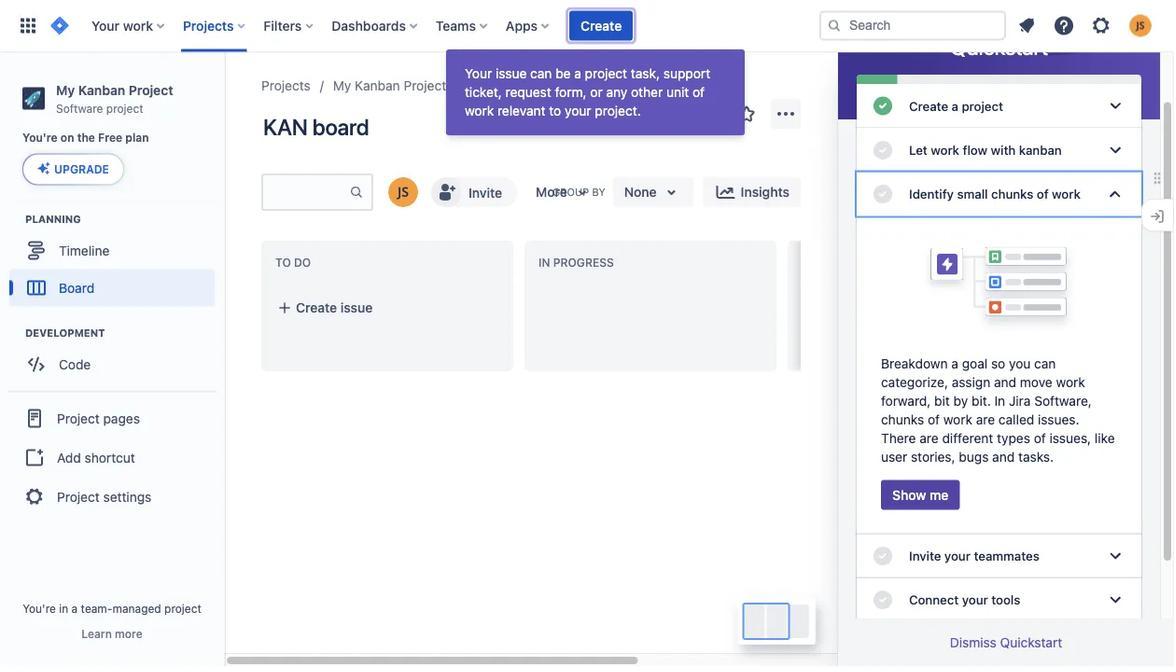 Task type: locate. For each thing, give the bounding box(es) containing it.
assign
[[952, 375, 991, 390]]

create
[[581, 18, 622, 33], [909, 99, 948, 114], [296, 300, 337, 316]]

you're left on
[[22, 131, 58, 144]]

0 vertical spatial create
[[581, 18, 622, 33]]

1 chevron image from the top
[[1104, 139, 1127, 162]]

are
[[976, 412, 995, 427], [920, 431, 939, 446]]

checked image for create
[[872, 95, 894, 118]]

0 horizontal spatial are
[[920, 431, 939, 446]]

0 vertical spatial projects
[[183, 18, 234, 33]]

checked image
[[872, 139, 894, 162], [872, 546, 894, 568]]

1 vertical spatial chevron image
[[1104, 546, 1127, 568]]

1 horizontal spatial can
[[1034, 356, 1056, 371]]

are down bit. at the right bottom of page
[[976, 412, 995, 427]]

of down bit
[[928, 412, 940, 427]]

work down kanban
[[1052, 187, 1081, 202]]

2 horizontal spatial create
[[909, 99, 948, 114]]

work inside your issue can be a project task, support ticket, request form, or any other unit of work relevant to your project.
[[465, 103, 494, 119]]

3 checked image from the top
[[872, 590, 894, 612]]

show me
[[892, 488, 949, 503]]

automations menu button icon image
[[704, 102, 726, 125]]

relevant
[[497, 103, 546, 119]]

2 chevron image from the top
[[1104, 546, 1127, 568]]

your up connect your tools on the bottom of the page
[[945, 549, 971, 564]]

my kanban project link
[[333, 75, 446, 97]]

your down form,
[[565, 103, 591, 119]]

0 horizontal spatial in
[[539, 256, 550, 269]]

ticket,
[[465, 84, 502, 100]]

invite inside invite button
[[469, 185, 502, 200]]

of right unit
[[693, 84, 705, 100]]

create button
[[569, 11, 633, 41]]

dismiss quickstart link
[[950, 635, 1063, 651]]

appswitcher icon image
[[17, 14, 39, 37]]

invite inside invite your teammates dropdown button
[[909, 549, 941, 564]]

invite right add people icon
[[469, 185, 502, 200]]

0 vertical spatial checked image
[[872, 139, 894, 162]]

1 vertical spatial issue
[[341, 300, 373, 316]]

0 vertical spatial your
[[91, 18, 120, 33]]

connect
[[909, 593, 959, 608]]

checked image left "let"
[[872, 139, 894, 162]]

2 vertical spatial your
[[962, 593, 988, 608]]

in
[[59, 602, 68, 615]]

1 horizontal spatial invite
[[909, 549, 941, 564]]

1 vertical spatial chunks
[[881, 412, 924, 427]]

project
[[585, 66, 627, 81], [962, 99, 1003, 114], [106, 102, 143, 115], [164, 602, 202, 615]]

project up or
[[585, 66, 627, 81]]

kanban
[[1019, 143, 1062, 158]]

create up or
[[581, 18, 622, 33]]

checked image inside the identify small chunks of work dropdown button
[[872, 184, 894, 206]]

0 horizontal spatial create
[[296, 300, 337, 316]]

0 horizontal spatial chunks
[[881, 412, 924, 427]]

0 vertical spatial chevron image
[[1104, 139, 1127, 162]]

3 chevron image from the top
[[1104, 590, 1127, 612]]

1 vertical spatial chevron image
[[1104, 184, 1127, 206]]

categorize,
[[881, 375, 948, 390]]

progress bar
[[857, 75, 1142, 84]]

a left goal at the bottom right of the page
[[952, 356, 959, 371]]

code
[[59, 357, 91, 372]]

jira software image
[[49, 14, 71, 37], [49, 14, 71, 37]]

in inside the breakdown a goal so you can categorize, assign and move work forward, bit by bit. in jira software, chunks of work are called issues. there are different types of issues, like user stories, bugs and tasks.
[[995, 393, 1006, 409]]

1 checked image from the top
[[872, 139, 894, 162]]

my up the board
[[333, 78, 351, 93]]

can up move
[[1034, 356, 1056, 371]]

in
[[539, 256, 550, 269], [995, 393, 1006, 409]]

checked image left connect
[[872, 590, 894, 612]]

your inside invite your teammates dropdown button
[[945, 549, 971, 564]]

issue for create
[[341, 300, 373, 316]]

projects inside popup button
[[183, 18, 234, 33]]

1 horizontal spatial in
[[995, 393, 1006, 409]]

learn more
[[82, 627, 143, 640]]

managed
[[112, 602, 161, 615]]

development
[[25, 327, 105, 339]]

plan
[[125, 131, 149, 144]]

form,
[[555, 84, 587, 100]]

by right group
[[592, 186, 606, 198]]

1 horizontal spatial kanban
[[355, 78, 400, 93]]

apps
[[506, 18, 538, 33]]

0 horizontal spatial invite
[[469, 185, 502, 200]]

let work flow with kanban button
[[857, 129, 1142, 173]]

1 vertical spatial create
[[909, 99, 948, 114]]

work up my kanban project software project
[[123, 18, 153, 33]]

checked image down show
[[872, 546, 894, 568]]

0 horizontal spatial your
[[91, 18, 120, 33]]

identify small chunks of work
[[909, 187, 1081, 202]]

create inside dropdown button
[[909, 99, 948, 114]]

kanban up the board
[[355, 78, 400, 93]]

shortcut
[[85, 450, 135, 465]]

my for my kanban project software project
[[56, 82, 75, 98]]

project settings link
[[7, 476, 217, 517]]

connect your tools button
[[857, 579, 1142, 623]]

work inside primary element
[[123, 18, 153, 33]]

1 you're from the top
[[22, 131, 58, 144]]

a up let work flow with kanban
[[952, 99, 959, 114]]

work down ticket,
[[465, 103, 494, 119]]

0 vertical spatial can
[[530, 66, 552, 81]]

by right bit
[[954, 393, 968, 409]]

more image
[[571, 181, 594, 203]]

can inside your issue can be a project task, support ticket, request form, or any other unit of work relevant to your project.
[[530, 66, 552, 81]]

your issue can be a project task, support ticket, request form, or any other unit of work relevant to your project.
[[465, 66, 711, 119]]

0 vertical spatial you're
[[22, 131, 58, 144]]

0 vertical spatial and
[[994, 375, 1017, 390]]

task,
[[631, 66, 660, 81]]

types
[[997, 431, 1031, 446]]

your up my kanban project software project
[[91, 18, 120, 33]]

0 horizontal spatial kanban
[[78, 82, 125, 98]]

1 vertical spatial your
[[465, 66, 492, 81]]

1 horizontal spatial by
[[954, 393, 968, 409]]

1 vertical spatial are
[[920, 431, 939, 446]]

projects up kan
[[261, 78, 311, 93]]

work
[[123, 18, 153, 33], [465, 103, 494, 119], [931, 143, 960, 158], [1052, 187, 1081, 202], [1056, 375, 1085, 390], [944, 412, 973, 427]]

create up "let"
[[909, 99, 948, 114]]

upgrade button
[[23, 154, 123, 184]]

work up different
[[944, 412, 973, 427]]

can left be
[[530, 66, 552, 81]]

create issue button
[[266, 291, 509, 325]]

chevron image for create a project
[[1104, 95, 1127, 118]]

insights image
[[715, 181, 737, 203]]

chevron image
[[1104, 139, 1127, 162], [1104, 184, 1127, 206], [1104, 590, 1127, 612]]

chevron image inside invite your teammates dropdown button
[[1104, 546, 1127, 568]]

of
[[693, 84, 705, 100], [1037, 187, 1049, 202], [928, 412, 940, 427], [1034, 431, 1046, 446]]

2 checked image from the top
[[872, 546, 894, 568]]

project
[[404, 78, 446, 93], [129, 82, 173, 98], [57, 411, 100, 426], [57, 489, 100, 504]]

1 horizontal spatial issue
[[496, 66, 527, 81]]

checked image inside let work flow with kanban dropdown button
[[872, 139, 894, 162]]

insights button
[[703, 177, 801, 207]]

development group
[[9, 325, 223, 389]]

0 vertical spatial invite
[[469, 185, 502, 200]]

show
[[892, 488, 926, 503]]

0 vertical spatial chevron image
[[1104, 95, 1127, 118]]

my
[[333, 78, 351, 93], [56, 82, 75, 98]]

project left ticket,
[[404, 78, 446, 93]]

my for my kanban project
[[333, 78, 351, 93]]

chevron image inside the identify small chunks of work dropdown button
[[1104, 184, 1127, 206]]

kanban
[[355, 78, 400, 93], [78, 82, 125, 98]]

create inside button
[[296, 300, 337, 316]]

0 horizontal spatial my
[[56, 82, 75, 98]]

0 horizontal spatial issue
[[341, 300, 373, 316]]

bit
[[935, 393, 950, 409]]

invite for invite
[[469, 185, 502, 200]]

1 vertical spatial your
[[945, 549, 971, 564]]

1 vertical spatial you're
[[23, 602, 56, 615]]

different
[[942, 431, 994, 446]]

your left tools
[[962, 593, 988, 608]]

1 horizontal spatial projects
[[261, 78, 311, 93]]

create down do
[[296, 300, 337, 316]]

1 checked image from the top
[[872, 95, 894, 118]]

0 horizontal spatial can
[[530, 66, 552, 81]]

create for create
[[581, 18, 622, 33]]

checked image inside create a project dropdown button
[[872, 95, 894, 118]]

on
[[61, 131, 74, 144]]

identify small chunks of work button
[[857, 173, 1142, 217]]

checked image for identify
[[872, 184, 894, 206]]

1 chevron image from the top
[[1104, 95, 1127, 118]]

2 checked image from the top
[[872, 184, 894, 206]]

bit.
[[972, 393, 991, 409]]

stories,
[[911, 449, 956, 465]]

1 vertical spatial projects
[[261, 78, 311, 93]]

of down kanban
[[1037, 187, 1049, 202]]

can inside the breakdown a goal so you can categorize, assign and move work forward, bit by bit. in jira software, chunks of work are called issues. there are different types of issues, like user stories, bugs and tasks.
[[1034, 356, 1056, 371]]

1 horizontal spatial chunks
[[991, 187, 1034, 202]]

project.
[[595, 103, 641, 119]]

issue inside button
[[341, 300, 373, 316]]

chevron image
[[1104, 95, 1127, 118], [1104, 546, 1127, 568]]

quickstart down tools
[[1000, 635, 1063, 651]]

kan
[[263, 114, 308, 140]]

team-
[[81, 602, 112, 615]]

your inside connect your tools dropdown button
[[962, 593, 988, 608]]

0 vertical spatial issue
[[496, 66, 527, 81]]

checked image inside connect your tools dropdown button
[[872, 590, 894, 612]]

0 vertical spatial are
[[976, 412, 995, 427]]

you
[[1009, 356, 1031, 371]]

1 vertical spatial can
[[1034, 356, 1056, 371]]

create inside button
[[581, 18, 622, 33]]

1 vertical spatial invite
[[909, 549, 941, 564]]

1 vertical spatial checked image
[[872, 184, 894, 206]]

quickstart up create a project dropdown button
[[950, 34, 1048, 60]]

create for create issue
[[296, 300, 337, 316]]

project up plan at the left top
[[129, 82, 173, 98]]

your inside your issue can be a project task, support ticket, request form, or any other unit of work relevant to your project.
[[465, 66, 492, 81]]

goal
[[962, 356, 988, 371]]

a inside the breakdown a goal so you can categorize, assign and move work forward, bit by bit. in jira software, chunks of work are called issues. there are different types of issues, like user stories, bugs and tasks.
[[952, 356, 959, 371]]

checked image inside invite your teammates dropdown button
[[872, 546, 894, 568]]

1 horizontal spatial your
[[465, 66, 492, 81]]

1 vertical spatial in
[[995, 393, 1006, 409]]

unit
[[666, 84, 689, 100]]

project right managed
[[164, 602, 202, 615]]

quickstart
[[950, 34, 1048, 60], [1000, 635, 1063, 651]]

a
[[574, 66, 581, 81], [952, 99, 959, 114], [952, 356, 959, 371], [72, 602, 78, 615]]

work up software,
[[1056, 375, 1085, 390]]

kanban inside my kanban project link
[[355, 78, 400, 93]]

my kanban project
[[333, 78, 446, 93]]

your up ticket,
[[465, 66, 492, 81]]

and down the so at the bottom of the page
[[994, 375, 1017, 390]]

your
[[91, 18, 120, 33], [465, 66, 492, 81]]

to do
[[275, 256, 311, 269]]

projects up 'sidebar navigation' icon
[[183, 18, 234, 33]]

group
[[7, 391, 217, 523]]

identify
[[909, 187, 954, 202]]

invite your teammates
[[909, 549, 1040, 564]]

issue inside your issue can be a project task, support ticket, request form, or any other unit of work relevant to your project.
[[496, 66, 527, 81]]

you're for you're on the free plan
[[22, 131, 58, 144]]

1 horizontal spatial create
[[581, 18, 622, 33]]

primary element
[[11, 0, 820, 52]]

0 horizontal spatial by
[[592, 186, 606, 198]]

create for create a project
[[909, 99, 948, 114]]

issue
[[496, 66, 527, 81], [341, 300, 373, 316]]

0 vertical spatial checked image
[[872, 95, 894, 118]]

your inside dropdown button
[[91, 18, 120, 33]]

dashboards
[[332, 18, 406, 33]]

your for connect
[[962, 593, 988, 608]]

0 vertical spatial your
[[565, 103, 591, 119]]

my inside my kanban project software project
[[56, 82, 75, 98]]

any
[[606, 84, 628, 100]]

search image
[[827, 18, 842, 33]]

planning image
[[3, 208, 25, 230]]

are up stories,
[[920, 431, 939, 446]]

project up plan at the left top
[[106, 102, 143, 115]]

banner
[[0, 0, 1174, 52]]

in left progress at the top of the page
[[539, 256, 550, 269]]

chunks down forward,
[[881, 412, 924, 427]]

invite button
[[429, 175, 519, 209]]

issue for your
[[496, 66, 527, 81]]

2 chevron image from the top
[[1104, 184, 1127, 206]]

in right bit. at the right bottom of page
[[995, 393, 1006, 409]]

2 you're from the top
[[23, 602, 56, 615]]

let
[[909, 143, 928, 158]]

john smith image
[[388, 177, 418, 207]]

checked image
[[872, 95, 894, 118], [872, 184, 894, 206], [872, 590, 894, 612]]

your work
[[91, 18, 153, 33]]

2 vertical spatial chevron image
[[1104, 590, 1127, 612]]

kan board
[[263, 114, 369, 140]]

0 vertical spatial chunks
[[991, 187, 1034, 202]]

invite up connect
[[909, 549, 941, 564]]

chunks right small in the top of the page
[[991, 187, 1034, 202]]

2 vertical spatial create
[[296, 300, 337, 316]]

your work button
[[86, 11, 172, 41]]

kanban up software
[[78, 82, 125, 98]]

1 horizontal spatial my
[[333, 78, 351, 93]]

your for invite
[[945, 549, 971, 564]]

a right be
[[574, 66, 581, 81]]

checked image left create a project
[[872, 95, 894, 118]]

project inside my kanban project software project
[[106, 102, 143, 115]]

you're left 'in'
[[23, 602, 56, 615]]

2 vertical spatial checked image
[[872, 590, 894, 612]]

1 vertical spatial by
[[954, 393, 968, 409]]

your profile and settings image
[[1129, 14, 1152, 37]]

0 horizontal spatial projects
[[183, 18, 234, 33]]

projects for projects popup button
[[183, 18, 234, 33]]

project up let work flow with kanban
[[962, 99, 1003, 114]]

1 vertical spatial checked image
[[872, 546, 894, 568]]

my up software
[[56, 82, 75, 98]]

1 vertical spatial quickstart
[[1000, 635, 1063, 651]]

and down types
[[992, 449, 1015, 465]]

checked image left 'identify'
[[872, 184, 894, 206]]

kanban inside my kanban project software project
[[78, 82, 125, 98]]

projects button
[[177, 11, 252, 41]]

you're for you're in a team-managed project
[[23, 602, 56, 615]]

tools
[[992, 593, 1021, 608]]

0 vertical spatial in
[[539, 256, 550, 269]]



Task type: describe. For each thing, give the bounding box(es) containing it.
settings
[[103, 489, 152, 504]]

project down add
[[57, 489, 100, 504]]

timeline link
[[9, 232, 215, 269]]

learn more button
[[82, 626, 143, 641]]

of inside dropdown button
[[1037, 187, 1049, 202]]

flow
[[963, 143, 988, 158]]

a inside your issue can be a project task, support ticket, request form, or any other unit of work relevant to your project.
[[574, 66, 581, 81]]

create a project button
[[857, 84, 1142, 129]]

1 horizontal spatial are
[[976, 412, 995, 427]]

chevron image for work
[[1104, 184, 1127, 206]]

code link
[[9, 346, 215, 383]]

dismiss quickstart
[[950, 635, 1063, 651]]

group containing project pages
[[7, 391, 217, 523]]

forward,
[[881, 393, 931, 409]]

the
[[77, 131, 95, 144]]

more image
[[775, 103, 797, 125]]

notifications image
[[1016, 14, 1038, 37]]

chunks inside the breakdown a goal so you can categorize, assign and move work forward, bit by bit. in jira software, chunks of work are called issues. there are different types of issues, like user stories, bugs and tasks.
[[881, 412, 924, 427]]

learn
[[82, 627, 112, 640]]

support
[[663, 66, 711, 81]]

your inside your issue can be a project task, support ticket, request form, or any other unit of work relevant to your project.
[[565, 103, 591, 119]]

development image
[[3, 321, 25, 344]]

other
[[631, 84, 663, 100]]

project inside your issue can be a project task, support ticket, request form, or any other unit of work relevant to your project.
[[585, 66, 627, 81]]

planning
[[25, 213, 81, 225]]

projects link
[[261, 75, 311, 97]]

issues.
[[1038, 412, 1080, 427]]

more button
[[525, 177, 605, 207]]

your for your issue can be a project task, support ticket, request form, or any other unit of work relevant to your project.
[[465, 66, 492, 81]]

none button
[[613, 177, 694, 207]]

banner containing your work
[[0, 0, 1174, 52]]

more
[[115, 627, 143, 640]]

chevron image for invite your teammates
[[1104, 546, 1127, 568]]

kanban for my kanban project software project
[[78, 82, 125, 98]]

dismiss
[[950, 635, 997, 651]]

be
[[556, 66, 571, 81]]

filters button
[[258, 11, 320, 41]]

tasks.
[[1018, 449, 1054, 465]]

create issue
[[296, 300, 373, 316]]

connect your tools
[[909, 593, 1021, 608]]

breakdown
[[881, 356, 948, 371]]

projects for projects link
[[261, 78, 311, 93]]

add
[[57, 450, 81, 465]]

your for your work
[[91, 18, 120, 33]]

by inside the breakdown a goal so you can categorize, assign and move work forward, bit by bit. in jira software, chunks of work are called issues. there are different types of issues, like user stories, bugs and tasks.
[[954, 393, 968, 409]]

board link
[[9, 269, 215, 306]]

timeline
[[59, 243, 110, 258]]

apps button
[[500, 11, 556, 41]]

add shortcut
[[57, 450, 135, 465]]

sidebar navigation image
[[203, 75, 245, 112]]

invite for invite your teammates
[[909, 549, 941, 564]]

of inside your issue can be a project task, support ticket, request form, or any other unit of work relevant to your project.
[[693, 84, 705, 100]]

checked image for connect
[[872, 590, 894, 612]]

more
[[536, 184, 567, 200]]

filters
[[264, 18, 302, 33]]

chunks inside the identify small chunks of work dropdown button
[[991, 187, 1034, 202]]

kanban for my kanban project
[[355, 78, 400, 93]]

you're on the free plan
[[22, 131, 149, 144]]

checked image for invite
[[872, 546, 894, 568]]

jira
[[1009, 393, 1031, 409]]

bugs
[[959, 449, 989, 465]]

or
[[590, 84, 603, 100]]

a inside dropdown button
[[952, 99, 959, 114]]

you're in a team-managed project
[[23, 602, 202, 615]]

checked image for let
[[872, 139, 894, 162]]

free
[[98, 131, 122, 144]]

let work flow with kanban
[[909, 143, 1062, 158]]

0 vertical spatial by
[[592, 186, 606, 198]]

Search this board text field
[[263, 175, 349, 209]]

add people image
[[435, 181, 457, 203]]

Search field
[[820, 11, 1006, 41]]

project pages link
[[7, 398, 217, 439]]

chevron image inside connect your tools dropdown button
[[1104, 590, 1127, 612]]

group
[[553, 186, 589, 198]]

move
[[1020, 375, 1053, 390]]

me
[[930, 488, 949, 503]]

show me button
[[881, 481, 960, 510]]

1 vertical spatial and
[[992, 449, 1015, 465]]

create a project
[[909, 99, 1003, 114]]

my kanban project software project
[[56, 82, 173, 115]]

a right 'in'
[[72, 602, 78, 615]]

teammates
[[974, 549, 1040, 564]]

project inside my kanban project software project
[[129, 82, 173, 98]]

board
[[312, 114, 369, 140]]

teams
[[436, 18, 476, 33]]

project up add
[[57, 411, 100, 426]]

0 vertical spatial quickstart
[[950, 34, 1048, 60]]

work right "let"
[[931, 143, 960, 158]]

upgrade
[[54, 163, 109, 176]]

group by
[[553, 186, 606, 198]]

none
[[624, 184, 657, 200]]

project pages
[[57, 411, 140, 426]]

project inside dropdown button
[[962, 99, 1003, 114]]

user
[[881, 449, 908, 465]]

request
[[506, 84, 551, 100]]

planning group
[[9, 211, 223, 312]]

of up tasks.
[[1034, 431, 1046, 446]]

settings image
[[1090, 14, 1113, 37]]

progress
[[553, 256, 614, 269]]

star kan board image
[[736, 103, 758, 125]]

so
[[991, 356, 1006, 371]]

add shortcut button
[[7, 439, 217, 476]]

to
[[275, 256, 291, 269]]

done
[[802, 256, 834, 269]]

issues,
[[1050, 431, 1091, 446]]

help image
[[1053, 14, 1075, 37]]

chevron image for kanban
[[1104, 139, 1127, 162]]

like
[[1095, 431, 1115, 446]]



Task type: vqa. For each thing, say whether or not it's contained in the screenshot.
open image
no



